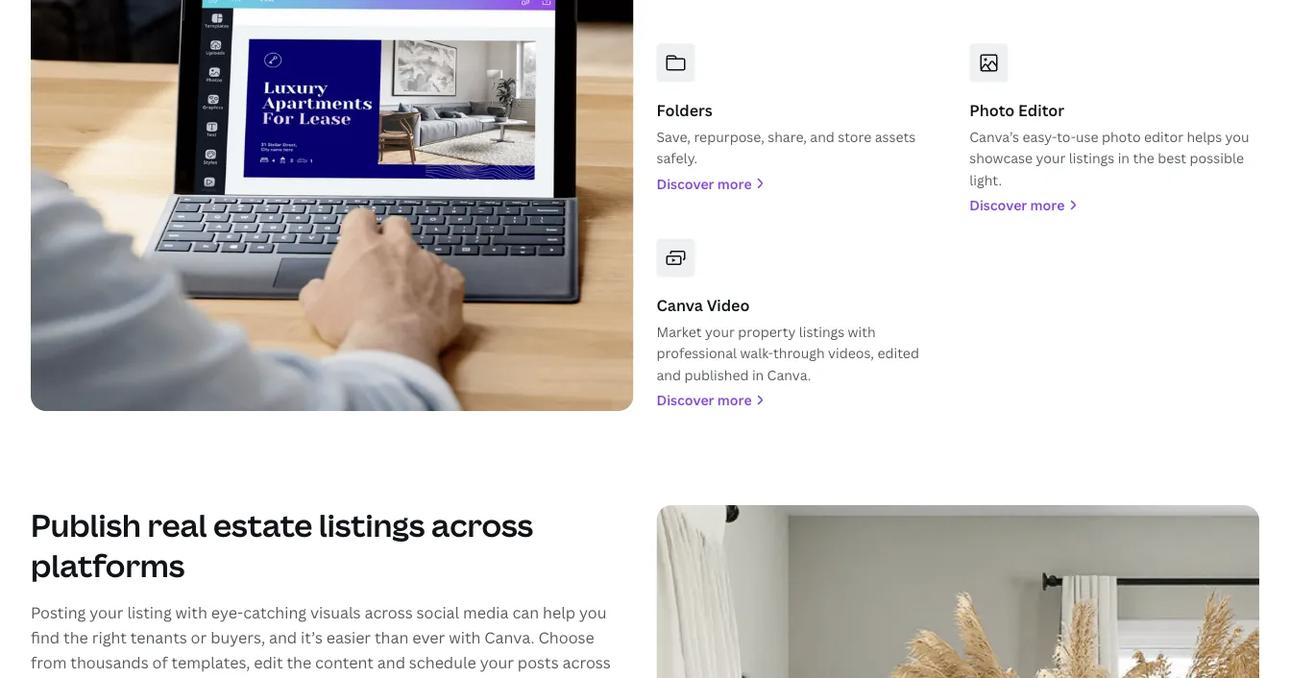 Task type: describe. For each thing, give the bounding box(es) containing it.
easier
[[327, 628, 371, 649]]

than
[[375, 628, 409, 649]]

it's
[[301, 628, 323, 649]]

videos,
[[829, 345, 875, 363]]

showcase
[[970, 149, 1033, 168]]

1 horizontal spatial canva.
[[485, 628, 535, 649]]

platforms
[[31, 545, 185, 587]]

1 horizontal spatial the
[[287, 652, 312, 673]]

2 vertical spatial discover more
[[657, 392, 752, 410]]

platform,
[[61, 677, 130, 679]]

0 horizontal spatial from
[[31, 652, 67, 673]]

possible
[[1191, 149, 1245, 168]]

posting
[[31, 603, 86, 624]]

help
[[543, 603, 576, 624]]

editing text for real estate flyer in canva image
[[657, 506, 1260, 679]]

folders save, repurpose, share, and store assets safely.
[[657, 100, 916, 168]]

social
[[417, 603, 460, 624]]

eye-
[[211, 603, 243, 624]]

ever
[[413, 628, 445, 649]]

in inside photo editor canva's easy-to-use photo editor helps you showcase your listings in the best possible light.
[[1119, 149, 1130, 168]]

1 vertical spatial across
[[365, 603, 413, 624]]

any
[[31, 677, 57, 679]]

of
[[152, 652, 168, 673]]

repurpose,
[[694, 128, 765, 146]]

walk-
[[741, 345, 774, 363]]

and inside 'folders save, repurpose, share, and store assets safely.'
[[811, 128, 835, 146]]

real
[[147, 505, 207, 547]]

published
[[685, 366, 749, 385]]

canva video market your property listings with professional walk-through videos, edited and published in canva.
[[657, 295, 920, 385]]

and inside canva video market your property listings with professional walk-through videos, edited and published in canva.
[[657, 366, 682, 385]]

discover more link for photo editor
[[970, 195, 1260, 216]]

templates,
[[172, 652, 250, 673]]

editor
[[1145, 128, 1184, 146]]

professional
[[657, 345, 737, 363]]

your inside photo editor canva's easy-to-use photo editor helps you showcase your listings in the best possible light.
[[1037, 149, 1066, 168]]

you inside photo editor canva's easy-to-use photo editor helps you showcase your listings in the best possible light.
[[1226, 128, 1250, 146]]

easy-
[[1023, 128, 1058, 146]]

your left the posts
[[480, 652, 514, 673]]

catching
[[243, 603, 307, 624]]

content
[[315, 652, 374, 673]]

discover for editor
[[970, 196, 1028, 215]]

publish
[[31, 505, 141, 547]]

you inside posting your listing with eye-catching visuals across social media can help you find the right tenants or buyers, and it's easier than ever with canva. choose from thousands of templates, edit the content and schedule your posts across any platform, directly from canva.
[[580, 603, 607, 624]]

in inside canva video market your property listings with professional walk-through videos, edited and published in canva.
[[753, 366, 764, 385]]

property
[[738, 323, 796, 342]]

to-
[[1058, 128, 1077, 146]]

more for save,
[[718, 175, 752, 193]]

1 vertical spatial with
[[176, 603, 207, 624]]

schedule
[[409, 652, 477, 673]]

posting your listing with eye-catching visuals across social media can help you find the right tenants or buyers, and it's easier than ever with canva. choose from thousands of templates, edit the content and schedule your posts across any platform, directly from canva.
[[31, 603, 611, 679]]

the for find
[[63, 628, 88, 649]]

folders
[[657, 100, 713, 121]]

find
[[31, 628, 60, 649]]

real estate presentation example from canva on desktop image
[[31, 0, 634, 412]]



Task type: vqa. For each thing, say whether or not it's contained in the screenshot.
property
yes



Task type: locate. For each thing, give the bounding box(es) containing it.
assets
[[875, 128, 916, 146]]

canva's
[[970, 128, 1020, 146]]

0 vertical spatial in
[[1119, 149, 1130, 168]]

estate
[[213, 505, 313, 547]]

1 horizontal spatial you
[[1226, 128, 1250, 146]]

across inside the publish real estate listings across platforms
[[432, 505, 534, 547]]

1 horizontal spatial listings
[[799, 323, 845, 342]]

1 vertical spatial discover
[[970, 196, 1028, 215]]

discover more
[[657, 175, 752, 193], [970, 196, 1065, 215], [657, 392, 752, 410]]

listing
[[127, 603, 172, 624]]

from
[[31, 652, 67, 673], [195, 677, 231, 679]]

2 vertical spatial with
[[449, 628, 481, 649]]

or
[[191, 628, 207, 649]]

safely.
[[657, 149, 698, 168]]

edited
[[878, 345, 920, 363]]

1 horizontal spatial across
[[432, 505, 534, 547]]

publish real estate listings across platforms
[[31, 505, 534, 587]]

save,
[[657, 128, 691, 146]]

light.
[[970, 171, 1003, 189]]

canva. inside canva video market your property listings with professional walk-through videos, edited and published in canva.
[[768, 366, 812, 385]]

1 horizontal spatial from
[[195, 677, 231, 679]]

1 horizontal spatial with
[[449, 628, 481, 649]]

your up right
[[90, 603, 124, 624]]

canva. down 'edit' on the left bottom of page
[[235, 677, 285, 679]]

and
[[811, 128, 835, 146], [657, 366, 682, 385], [269, 628, 297, 649], [378, 652, 406, 673]]

0 horizontal spatial canva.
[[235, 677, 285, 679]]

canva.
[[768, 366, 812, 385], [485, 628, 535, 649], [235, 677, 285, 679]]

choose
[[539, 628, 595, 649]]

in down walk-
[[753, 366, 764, 385]]

discover more link down photo editor canva's easy-to-use photo editor helps you showcase your listings in the best possible light.
[[970, 195, 1260, 216]]

in down photo
[[1119, 149, 1130, 168]]

the
[[1134, 149, 1155, 168], [63, 628, 88, 649], [287, 652, 312, 673]]

media
[[463, 603, 509, 624]]

discover more link for folders
[[657, 173, 947, 195]]

thousands
[[70, 652, 149, 673]]

you up the possible
[[1226, 128, 1250, 146]]

directly
[[134, 677, 191, 679]]

best
[[1159, 149, 1187, 168]]

the down posting
[[63, 628, 88, 649]]

canva
[[657, 295, 704, 316]]

2 vertical spatial the
[[287, 652, 312, 673]]

from down templates,
[[195, 677, 231, 679]]

1 vertical spatial the
[[63, 628, 88, 649]]

2 vertical spatial listings
[[319, 505, 425, 547]]

through
[[774, 345, 825, 363]]

your down video
[[706, 323, 735, 342]]

0 vertical spatial the
[[1134, 149, 1155, 168]]

0 horizontal spatial across
[[365, 603, 413, 624]]

discover
[[657, 175, 715, 193], [970, 196, 1028, 215], [657, 392, 715, 410]]

1 vertical spatial discover more
[[970, 196, 1065, 215]]

you right help
[[580, 603, 607, 624]]

posts
[[518, 652, 559, 673]]

discover more down 'safely.'
[[657, 175, 752, 193]]

discover down published
[[657, 392, 715, 410]]

tenants
[[130, 628, 187, 649]]

1 vertical spatial from
[[195, 677, 231, 679]]

2 horizontal spatial with
[[848, 323, 876, 342]]

store
[[838, 128, 872, 146]]

discover more link
[[657, 173, 947, 195], [970, 195, 1260, 216], [657, 390, 947, 412]]

across down choose
[[563, 652, 611, 673]]

the for in
[[1134, 149, 1155, 168]]

1 horizontal spatial in
[[1119, 149, 1130, 168]]

with up or
[[176, 603, 207, 624]]

across
[[432, 505, 534, 547], [365, 603, 413, 624], [563, 652, 611, 673]]

with inside canva video market your property listings with professional walk-through videos, edited and published in canva.
[[848, 323, 876, 342]]

0 horizontal spatial the
[[63, 628, 88, 649]]

0 horizontal spatial in
[[753, 366, 764, 385]]

helps
[[1188, 128, 1223, 146]]

edit
[[254, 652, 283, 673]]

visuals
[[310, 603, 361, 624]]

and down than
[[378, 652, 406, 673]]

listings up through
[[799, 323, 845, 342]]

more
[[718, 175, 752, 193], [1031, 196, 1065, 215], [718, 392, 752, 410]]

0 vertical spatial listings
[[1070, 149, 1115, 168]]

from up any
[[31, 652, 67, 673]]

0 vertical spatial more
[[718, 175, 752, 193]]

the inside photo editor canva's easy-to-use photo editor helps you showcase your listings in the best possible light.
[[1134, 149, 1155, 168]]

photo editor canva's easy-to-use photo editor helps you showcase your listings in the best possible light.
[[970, 100, 1250, 189]]

you
[[1226, 128, 1250, 146], [580, 603, 607, 624]]

discover down 'safely.'
[[657, 175, 715, 193]]

your
[[1037, 149, 1066, 168], [706, 323, 735, 342], [90, 603, 124, 624], [480, 652, 514, 673]]

2 horizontal spatial the
[[1134, 149, 1155, 168]]

discover more for save,
[[657, 175, 752, 193]]

1 vertical spatial canva.
[[485, 628, 535, 649]]

more down published
[[718, 392, 752, 410]]

can
[[513, 603, 539, 624]]

more down repurpose,
[[718, 175, 752, 193]]

right
[[92, 628, 127, 649]]

with up videos,
[[848, 323, 876, 342]]

more down showcase
[[1031, 196, 1065, 215]]

0 horizontal spatial with
[[176, 603, 207, 624]]

in
[[1119, 149, 1130, 168], [753, 366, 764, 385]]

discover more link down through
[[657, 390, 947, 412]]

listings inside the publish real estate listings across platforms
[[319, 505, 425, 547]]

listings inside photo editor canva's easy-to-use photo editor helps you showcase your listings in the best possible light.
[[1070, 149, 1115, 168]]

use
[[1077, 128, 1099, 146]]

2 horizontal spatial across
[[563, 652, 611, 673]]

2 horizontal spatial canva.
[[768, 366, 812, 385]]

0 vertical spatial with
[[848, 323, 876, 342]]

editor
[[1019, 100, 1065, 121]]

discover down light.
[[970, 196, 1028, 215]]

and down catching
[[269, 628, 297, 649]]

video
[[707, 295, 750, 316]]

1 vertical spatial in
[[753, 366, 764, 385]]

1 vertical spatial listings
[[799, 323, 845, 342]]

your inside canva video market your property listings with professional walk-through videos, edited and published in canva.
[[706, 323, 735, 342]]

0 horizontal spatial listings
[[319, 505, 425, 547]]

canva. down the can
[[485, 628, 535, 649]]

across up than
[[365, 603, 413, 624]]

listings down use
[[1070, 149, 1115, 168]]

0 vertical spatial across
[[432, 505, 534, 547]]

2 vertical spatial discover
[[657, 392, 715, 410]]

0 vertical spatial discover more
[[657, 175, 752, 193]]

and down professional
[[657, 366, 682, 385]]

0 horizontal spatial you
[[580, 603, 607, 624]]

more for editor
[[1031, 196, 1065, 215]]

2 vertical spatial across
[[563, 652, 611, 673]]

0 vertical spatial from
[[31, 652, 67, 673]]

and left store
[[811, 128, 835, 146]]

1 vertical spatial you
[[580, 603, 607, 624]]

market
[[657, 323, 702, 342]]

share,
[[768, 128, 807, 146]]

discover more link down share,
[[657, 173, 947, 195]]

with
[[848, 323, 876, 342], [176, 603, 207, 624], [449, 628, 481, 649]]

listings
[[1070, 149, 1115, 168], [799, 323, 845, 342], [319, 505, 425, 547]]

1 vertical spatial more
[[1031, 196, 1065, 215]]

the down it's
[[287, 652, 312, 673]]

discover for save,
[[657, 175, 715, 193]]

the left best
[[1134, 149, 1155, 168]]

2 horizontal spatial listings
[[1070, 149, 1115, 168]]

photo
[[970, 100, 1015, 121]]

listings up "visuals"
[[319, 505, 425, 547]]

listings inside canva video market your property listings with professional walk-through videos, edited and published in canva.
[[799, 323, 845, 342]]

discover more down light.
[[970, 196, 1065, 215]]

with down media on the bottom left
[[449, 628, 481, 649]]

discover more down published
[[657, 392, 752, 410]]

across up media on the bottom left
[[432, 505, 534, 547]]

discover more for editor
[[970, 196, 1065, 215]]

2 vertical spatial more
[[718, 392, 752, 410]]

your down easy-
[[1037, 149, 1066, 168]]

buyers,
[[211, 628, 265, 649]]

0 vertical spatial you
[[1226, 128, 1250, 146]]

canva. down through
[[768, 366, 812, 385]]

0 vertical spatial discover
[[657, 175, 715, 193]]

0 vertical spatial canva.
[[768, 366, 812, 385]]

2 vertical spatial canva.
[[235, 677, 285, 679]]

photo
[[1102, 128, 1142, 146]]



